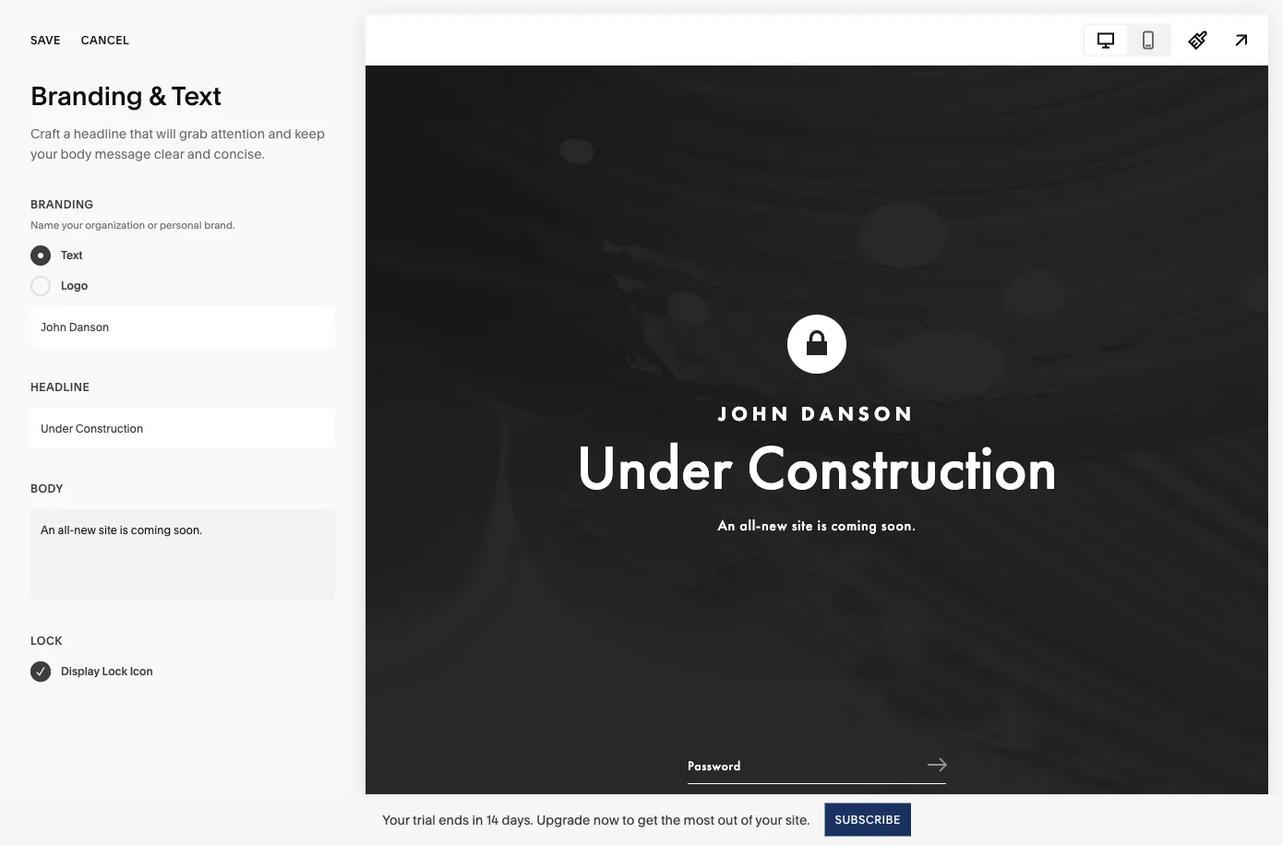 Task type: describe. For each thing, give the bounding box(es) containing it.
attention
[[211, 126, 265, 142]]

upgrade
[[537, 813, 590, 828]]

new
[[74, 524, 96, 537]]

0 horizontal spatial text
[[61, 249, 83, 262]]

display lock icon
[[61, 665, 153, 679]]

0 vertical spatial text
[[171, 80, 222, 112]]

save
[[30, 34, 61, 47]]

Text text field
[[30, 307, 335, 347]]

name
[[30, 219, 59, 231]]

in
[[472, 813, 483, 828]]

keep
[[295, 126, 325, 142]]

will
[[156, 126, 176, 142]]

14
[[486, 813, 499, 828]]

2 horizontal spatial your
[[756, 813, 782, 828]]

body
[[60, 146, 92, 162]]

save button
[[30, 20, 61, 61]]

cancel button
[[81, 20, 129, 61]]

branding name your organization or personal brand.
[[30, 198, 235, 231]]

Headline text field
[[30, 408, 335, 449]]

headline
[[74, 126, 127, 142]]

body
[[30, 482, 63, 496]]

your
[[382, 813, 410, 828]]

a
[[63, 126, 71, 142]]

get
[[638, 813, 658, 828]]

to
[[622, 813, 635, 828]]

branding & text
[[30, 80, 222, 112]]

organization
[[85, 219, 145, 231]]

message
[[95, 146, 151, 162]]

coming
[[131, 524, 171, 537]]

soon.
[[174, 524, 202, 537]]

1 horizontal spatial and
[[268, 126, 292, 142]]

concise.
[[214, 146, 265, 162]]

your inside craft a headline that will grab attention and keep your body message clear and concise.
[[30, 146, 57, 162]]

personal
[[160, 219, 202, 231]]

0 horizontal spatial lock
[[30, 635, 62, 648]]

that
[[130, 126, 153, 142]]

your trial ends in 14 days. upgrade now to get the most out of your site.
[[382, 813, 810, 828]]

now
[[594, 813, 619, 828]]

trial
[[413, 813, 436, 828]]

&
[[149, 80, 166, 112]]



Task type: locate. For each thing, give the bounding box(es) containing it.
ends
[[439, 813, 469, 828]]

text up grab
[[171, 80, 222, 112]]

1 horizontal spatial text
[[171, 80, 222, 112]]

0 horizontal spatial and
[[187, 146, 211, 162]]

your
[[30, 146, 57, 162], [62, 219, 83, 231], [756, 813, 782, 828]]

0 vertical spatial and
[[268, 126, 292, 142]]

1 vertical spatial your
[[62, 219, 83, 231]]

lock
[[30, 635, 62, 648], [102, 665, 127, 679]]

all-
[[58, 524, 74, 537]]

brand.
[[204, 219, 235, 231]]

1 vertical spatial and
[[187, 146, 211, 162]]

branding
[[30, 80, 143, 112], [30, 198, 94, 211]]

0 horizontal spatial your
[[30, 146, 57, 162]]

text up logo
[[61, 249, 83, 262]]

the
[[661, 813, 681, 828]]

site.
[[786, 813, 810, 828]]

1 vertical spatial lock
[[102, 665, 127, 679]]

0 vertical spatial your
[[30, 146, 57, 162]]

1 horizontal spatial your
[[62, 219, 83, 231]]

out
[[718, 813, 738, 828]]

cancel
[[81, 34, 129, 47]]

1 vertical spatial branding
[[30, 198, 94, 211]]

headline
[[30, 381, 90, 394]]

grab
[[179, 126, 208, 142]]

is
[[120, 524, 128, 537]]

of
[[741, 813, 753, 828]]

branding for &
[[30, 80, 143, 112]]

your down craft
[[30, 146, 57, 162]]

logo
[[61, 279, 88, 293]]

subscribe button
[[825, 804, 911, 837]]

branding up name
[[30, 198, 94, 211]]

1 vertical spatial text
[[61, 249, 83, 262]]

clear
[[154, 146, 184, 162]]

an
[[41, 524, 55, 537]]

icon
[[130, 665, 153, 679]]

branding up headline
[[30, 80, 143, 112]]

or
[[147, 219, 157, 231]]

1 horizontal spatial lock
[[102, 665, 127, 679]]

lock left the icon
[[102, 665, 127, 679]]

branding inside branding name your organization or personal brand.
[[30, 198, 94, 211]]

subscribe
[[835, 813, 901, 827]]

most
[[684, 813, 715, 828]]

days.
[[502, 813, 534, 828]]

2 vertical spatial your
[[756, 813, 782, 828]]

craft
[[30, 126, 60, 142]]

an all-new site is coming soon.
[[41, 524, 202, 537]]

tab list
[[1085, 25, 1170, 55]]

text
[[171, 80, 222, 112], [61, 249, 83, 262]]

display
[[61, 665, 100, 679]]

2 branding from the top
[[30, 198, 94, 211]]

and down grab
[[187, 146, 211, 162]]

your right name
[[62, 219, 83, 231]]

craft a headline that will grab attention and keep your body message clear and concise.
[[30, 126, 325, 162]]

and left keep
[[268, 126, 292, 142]]

1 branding from the top
[[30, 80, 143, 112]]

0 vertical spatial branding
[[30, 80, 143, 112]]

your inside branding name your organization or personal brand.
[[62, 219, 83, 231]]

branding for name
[[30, 198, 94, 211]]

lock up display
[[30, 635, 62, 648]]

0 vertical spatial lock
[[30, 635, 62, 648]]

your right the of at the right of the page
[[756, 813, 782, 828]]

and
[[268, 126, 292, 142], [187, 146, 211, 162]]

site
[[99, 524, 117, 537]]



Task type: vqa. For each thing, say whether or not it's contained in the screenshot.
bottom Branding
yes



